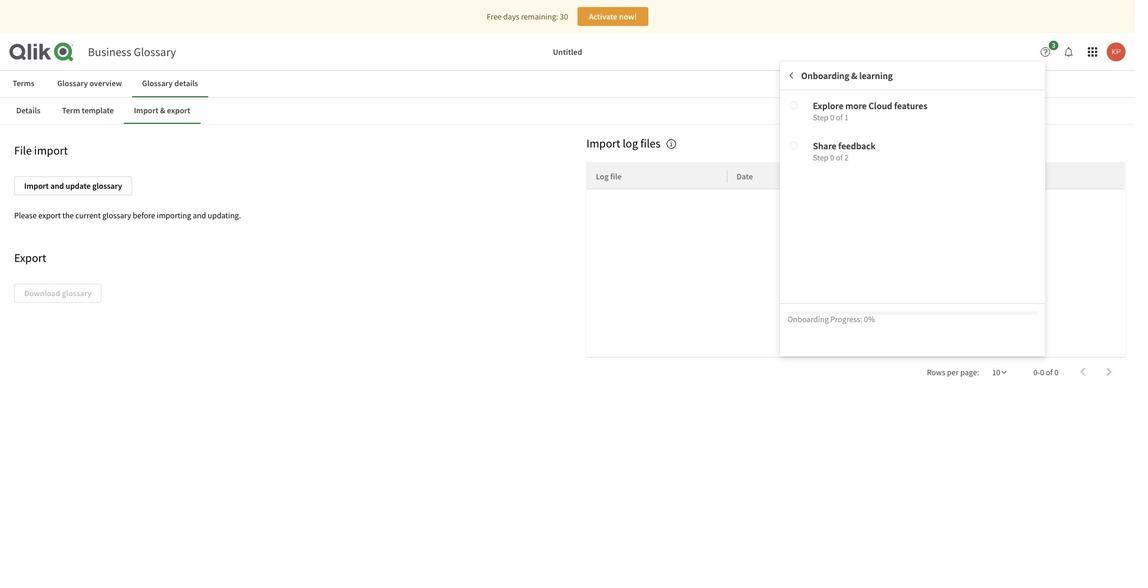 Task type: vqa. For each thing, say whether or not it's contained in the screenshot.
the Kendall Parks image
yes



Task type: describe. For each thing, give the bounding box(es) containing it.
log file
[[596, 171, 622, 182]]

import & export
[[134, 105, 190, 115]]

import for import log files
[[587, 136, 621, 151]]

term
[[62, 105, 80, 115]]

1
[[845, 112, 849, 123]]

of inside explore more cloud features step 0 of 1
[[837, 112, 843, 123]]

more
[[846, 100, 867, 112]]

glossary inside button
[[92, 181, 122, 191]]

onboarding progress: 0%
[[788, 314, 876, 325]]

files
[[641, 136, 661, 151]]

updating.
[[208, 210, 241, 221]]

1 vertical spatial export
[[38, 210, 61, 221]]

importing
[[157, 210, 191, 221]]

share
[[814, 140, 837, 152]]

rows
[[928, 367, 946, 378]]

explore
[[814, 100, 844, 112]]

glossary details
[[142, 78, 198, 89]]

now!
[[620, 11, 637, 22]]

page:
[[961, 367, 980, 378]]

glossary up glossary details
[[134, 44, 176, 59]]

3 button
[[1037, 41, 1063, 61]]

& for export
[[160, 105, 165, 115]]

1 vertical spatial and
[[193, 210, 206, 221]]

kendall parks image
[[1108, 43, 1126, 61]]

30
[[560, 11, 569, 22]]

remaining:
[[521, 11, 559, 22]]

glossary overview
[[57, 78, 122, 89]]

log
[[623, 136, 639, 151]]

business glossary
[[88, 44, 176, 59]]

0-0 of 0
[[1034, 367, 1059, 378]]

untitled element
[[233, 47, 903, 57]]

progress:
[[831, 314, 863, 325]]

step inside explore more cloud features step 0 of 1
[[814, 112, 829, 123]]

before
[[133, 210, 155, 221]]

tab list containing details
[[5, 98, 1129, 124]]

business
[[88, 44, 131, 59]]

glossary for glossary details
[[142, 78, 173, 89]]

template
[[82, 105, 114, 115]]

tab list containing terms
[[0, 71, 1136, 97]]



Task type: locate. For each thing, give the bounding box(es) containing it.
0 horizontal spatial and
[[50, 181, 64, 191]]

1 vertical spatial &
[[160, 105, 165, 115]]

import left log on the top right
[[587, 136, 621, 151]]

0 vertical spatial &
[[852, 70, 858, 81]]

file
[[611, 171, 622, 182]]

import for import and update glossary
[[24, 181, 49, 191]]

0 down share
[[831, 152, 835, 163]]

& down glossary details button
[[160, 105, 165, 115]]

& for learning
[[852, 70, 858, 81]]

1 horizontal spatial import
[[134, 105, 159, 115]]

glossary up import & export on the left of the page
[[142, 78, 173, 89]]

export down glossary details button
[[167, 105, 190, 115]]

10 button
[[985, 364, 1015, 381]]

import
[[134, 105, 159, 115], [587, 136, 621, 151], [24, 181, 49, 191]]

overview
[[90, 78, 122, 89]]

onboarding & learning
[[802, 70, 894, 81]]

glossary right update
[[92, 181, 122, 191]]

0 vertical spatial glossary
[[92, 181, 122, 191]]

glossary for glossary overview
[[57, 78, 88, 89]]

glossary details button
[[132, 71, 208, 97]]

import and update glossary
[[24, 181, 122, 191]]

terms
[[13, 78, 34, 89]]

details
[[16, 105, 40, 115]]

export left the
[[38, 210, 61, 221]]

export
[[14, 250, 46, 265]]

share feedback step 0 of 2
[[814, 140, 876, 163]]

0 vertical spatial import
[[134, 105, 159, 115]]

glossary
[[134, 44, 176, 59], [57, 78, 88, 89], [142, 78, 173, 89]]

1 vertical spatial of
[[837, 152, 843, 163]]

2 horizontal spatial import
[[587, 136, 621, 151]]

glossary inside glossary details button
[[142, 78, 173, 89]]

days
[[504, 11, 520, 22]]

export
[[167, 105, 190, 115], [38, 210, 61, 221]]

1 horizontal spatial and
[[193, 210, 206, 221]]

step down "explore"
[[814, 112, 829, 123]]

term template
[[62, 105, 114, 115]]

1 vertical spatial import
[[587, 136, 621, 151]]

0 horizontal spatial export
[[38, 210, 61, 221]]

onboarding up "explore"
[[802, 70, 850, 81]]

step inside share feedback step 0 of 2
[[814, 152, 829, 163]]

onboarding for onboarding progress: 0%
[[788, 314, 829, 325]]

glossary inside glossary overview button
[[57, 78, 88, 89]]

1 vertical spatial glossary
[[102, 210, 131, 221]]

file import
[[14, 143, 68, 158]]

glossary overview button
[[47, 71, 132, 97]]

0 right 0-
[[1055, 367, 1059, 378]]

2 step from the top
[[814, 152, 829, 163]]

business glossary element
[[88, 44, 176, 59]]

3
[[1053, 41, 1056, 50]]

import log files
[[587, 136, 661, 151]]

2
[[845, 152, 849, 163]]

import
[[34, 143, 68, 158]]

0 vertical spatial tab list
[[0, 71, 1136, 97]]

features
[[895, 100, 928, 112]]

of
[[837, 112, 843, 123], [837, 152, 843, 163], [1047, 367, 1053, 378]]

1 horizontal spatial &
[[852, 70, 858, 81]]

of right 0-
[[1047, 367, 1053, 378]]

glossary left before
[[102, 210, 131, 221]]

and
[[50, 181, 64, 191], [193, 210, 206, 221]]

&
[[852, 70, 858, 81], [160, 105, 165, 115]]

onboarding for onboarding & learning
[[802, 70, 850, 81]]

1 step from the top
[[814, 112, 829, 123]]

details
[[174, 78, 198, 89]]

import down glossary details button
[[134, 105, 159, 115]]

0-
[[1034, 367, 1041, 378]]

group containing onboarding & learning
[[781, 61, 1046, 367]]

2 vertical spatial of
[[1047, 367, 1053, 378]]

log
[[596, 171, 609, 182]]

0 inside explore more cloud features step 0 of 1
[[831, 112, 835, 123]]

activate
[[589, 11, 618, 22]]

please
[[14, 210, 37, 221]]

2 vertical spatial import
[[24, 181, 49, 191]]

term template button
[[52, 98, 124, 124]]

step down share
[[814, 152, 829, 163]]

rows per page:
[[928, 367, 980, 378]]

0%
[[865, 314, 876, 325]]

0 vertical spatial step
[[814, 112, 829, 123]]

0 vertical spatial and
[[50, 181, 64, 191]]

import up the please
[[24, 181, 49, 191]]

1 vertical spatial tab list
[[5, 98, 1129, 124]]

0 vertical spatial export
[[167, 105, 190, 115]]

export inside button
[[167, 105, 190, 115]]

import and update glossary button
[[14, 177, 132, 195]]

cloud
[[869, 100, 893, 112]]

0 horizontal spatial import
[[24, 181, 49, 191]]

0 down "explore"
[[831, 112, 835, 123]]

current
[[75, 210, 101, 221]]

of inside share feedback step 0 of 2
[[837, 152, 843, 163]]

glossary
[[92, 181, 122, 191], [102, 210, 131, 221]]

tab list
[[0, 71, 1136, 97], [5, 98, 1129, 124]]

1 vertical spatial step
[[814, 152, 829, 163]]

please export the current glossary before importing and updating.
[[14, 210, 241, 221]]

1 horizontal spatial export
[[167, 105, 190, 115]]

of left the 2
[[837, 152, 843, 163]]

0 vertical spatial of
[[837, 112, 843, 123]]

per
[[948, 367, 959, 378]]

& left learning
[[852, 70, 858, 81]]

details button
[[5, 98, 52, 124]]

onboarding left progress:
[[788, 314, 829, 325]]

activate now!
[[589, 11, 637, 22]]

step
[[814, 112, 829, 123], [814, 152, 829, 163]]

1 vertical spatial onboarding
[[788, 314, 829, 325]]

0 inside share feedback step 0 of 2
[[831, 152, 835, 163]]

terms button
[[0, 71, 47, 97]]

update
[[66, 181, 91, 191]]

onboarding
[[802, 70, 850, 81], [788, 314, 829, 325]]

tab list down untitled
[[5, 98, 1129, 124]]

feedback
[[839, 140, 876, 152]]

0 right 10 'popup button'
[[1041, 367, 1045, 378]]

activate now! link
[[578, 7, 649, 26]]

10
[[993, 367, 1001, 378]]

and inside button
[[50, 181, 64, 191]]

date
[[737, 171, 754, 182]]

and left update
[[50, 181, 64, 191]]

untitled
[[553, 47, 583, 57]]

import & export button
[[124, 98, 201, 124]]

learning
[[860, 70, 894, 81]]

0 horizontal spatial &
[[160, 105, 165, 115]]

of left 1
[[837, 112, 843, 123]]

0
[[831, 112, 835, 123], [831, 152, 835, 163], [1041, 367, 1045, 378], [1055, 367, 1059, 378]]

free
[[487, 11, 502, 22]]

glossary up term
[[57, 78, 88, 89]]

file
[[14, 143, 32, 158]]

log files are stored for 6 months image
[[667, 139, 676, 149]]

& inside button
[[160, 105, 165, 115]]

0 vertical spatial onboarding
[[802, 70, 850, 81]]

the
[[62, 210, 74, 221]]

import for import & export
[[134, 105, 159, 115]]

and left updating.
[[193, 210, 206, 221]]

group
[[781, 61, 1046, 367]]

tab list down untitled element
[[0, 71, 1136, 97]]

explore more cloud features step 0 of 1
[[814, 100, 928, 123]]

free days remaining: 30
[[487, 11, 569, 22]]



